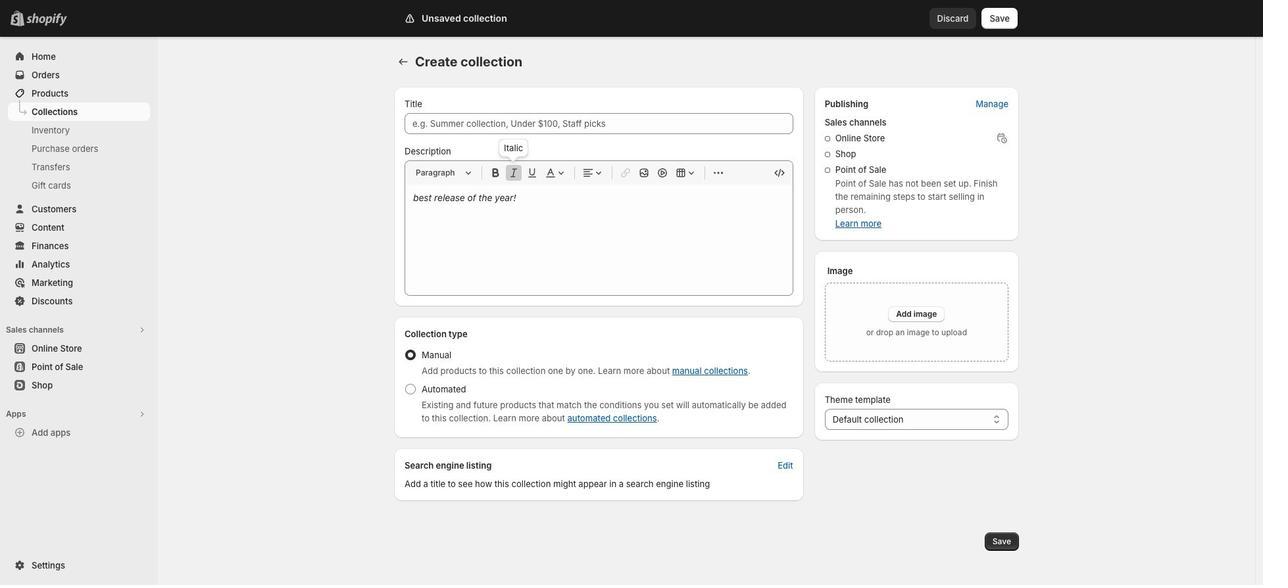 Task type: locate. For each thing, give the bounding box(es) containing it.
tooltip
[[499, 139, 529, 157]]



Task type: vqa. For each thing, say whether or not it's contained in the screenshot.
Shopify image
yes



Task type: describe. For each thing, give the bounding box(es) containing it.
e.g. Summer collection, Under $100, Staff picks text field
[[405, 113, 793, 134]]

shopify image
[[29, 13, 70, 26]]



